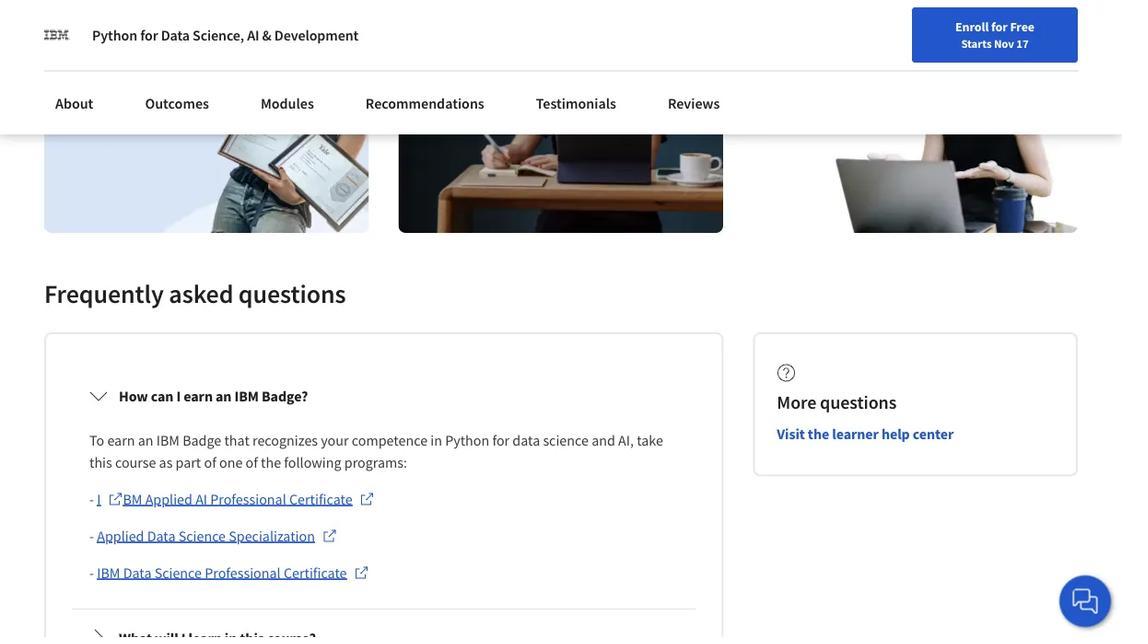 Task type: vqa. For each thing, say whether or not it's contained in the screenshot.
the bottommost THE -
yes



Task type: locate. For each thing, give the bounding box(es) containing it.
science down applied data science specialization
[[154, 564, 202, 582]]

list
[[68, 364, 700, 639]]

certificate
[[289, 490, 353, 509], [284, 564, 347, 582]]

for up nov
[[992, 18, 1008, 35]]

1 vertical spatial -
[[89, 527, 97, 545]]

ai left &
[[247, 26, 259, 44]]

data left science,
[[161, 26, 190, 44]]

1 - from the top
[[89, 490, 97, 509]]

for left science,
[[140, 26, 158, 44]]

opens in a new tab image inside i link
[[108, 492, 123, 507]]

python for data science, ai & development
[[92, 26, 359, 44]]

- for i
[[89, 490, 97, 509]]

0 vertical spatial an
[[216, 387, 232, 405]]

opens in a new tab image inside ibm data science professional certificate link
[[354, 566, 369, 580]]

the
[[808, 425, 829, 444], [261, 453, 281, 472]]

0 horizontal spatial ibm
[[97, 564, 120, 582]]

1 horizontal spatial for
[[492, 431, 510, 450]]

ibm down i link
[[97, 564, 120, 582]]

center
[[913, 425, 954, 444]]

0 vertical spatial ai
[[247, 26, 259, 44]]

earn right to
[[107, 431, 135, 450]]

questions up learner
[[820, 391, 897, 414]]

0 vertical spatial ibm
[[235, 387, 259, 405]]

0 horizontal spatial for
[[140, 26, 158, 44]]

opens in a new tab image
[[108, 492, 123, 507], [354, 566, 369, 580]]

0 horizontal spatial applied
[[97, 527, 144, 545]]

1 vertical spatial science
[[154, 564, 202, 582]]

2 horizontal spatial for
[[992, 18, 1008, 35]]

0 horizontal spatial python
[[92, 26, 137, 44]]

how can i earn an ibm badge?
[[119, 387, 308, 405]]

i right can
[[176, 387, 181, 405]]

1 horizontal spatial opens in a new tab image
[[360, 492, 375, 507]]

1 vertical spatial opens in a new tab image
[[322, 529, 337, 544]]

0 horizontal spatial opens in a new tab image
[[108, 492, 123, 507]]

professional for ai
[[210, 490, 286, 509]]

-
[[89, 490, 97, 509], [89, 527, 97, 545], [89, 564, 97, 582]]

of
[[204, 453, 216, 472], [246, 453, 258, 472]]

certificate down specialization
[[284, 564, 347, 582]]

1 vertical spatial applied
[[97, 527, 144, 545]]

0 vertical spatial data
[[161, 26, 190, 44]]

opens in a new tab image for ibm data science professional certificate
[[354, 566, 369, 580]]

0 vertical spatial science
[[178, 527, 226, 545]]

science,
[[193, 26, 244, 44]]

python right in
[[445, 431, 490, 450]]

0 horizontal spatial i
[[97, 490, 101, 509]]

1 vertical spatial ai
[[195, 490, 207, 509]]

chat with us image
[[1071, 587, 1100, 616]]

part
[[176, 453, 201, 472]]

0 vertical spatial -
[[89, 490, 97, 509]]

1 horizontal spatial applied
[[145, 490, 193, 509]]

1 vertical spatial python
[[445, 431, 490, 450]]

1 vertical spatial professional
[[205, 564, 281, 582]]

applied
[[145, 490, 193, 509], [97, 527, 144, 545]]

certificate inside ibm data science professional certificate link
[[284, 564, 347, 582]]

questions right asked
[[239, 278, 346, 310]]

certificate for ibm data science professional certificate
[[284, 564, 347, 582]]

1 vertical spatial an
[[138, 431, 153, 450]]

one
[[219, 453, 243, 472]]

1 of from the left
[[204, 453, 216, 472]]

0 vertical spatial the
[[808, 425, 829, 444]]

asked
[[169, 278, 233, 310]]

- for ibm data science professional certificate
[[89, 564, 97, 582]]

enroll for free starts nov 17
[[956, 18, 1035, 51]]

reviews
[[668, 94, 720, 112]]

certificate inside bm applied ai professional certificate link
[[289, 490, 353, 509]]

python
[[92, 26, 137, 44], [445, 431, 490, 450]]

of right the one
[[246, 453, 258, 472]]

i link
[[97, 488, 123, 510]]

1 vertical spatial questions
[[820, 391, 897, 414]]

None search field
[[248, 12, 405, 48]]

an up course
[[138, 431, 153, 450]]

0 horizontal spatial an
[[138, 431, 153, 450]]

1 horizontal spatial an
[[216, 387, 232, 405]]

for for enroll
[[992, 18, 1008, 35]]

science up ibm data science professional certificate
[[178, 527, 226, 545]]

questions
[[239, 278, 346, 310], [820, 391, 897, 414]]

0 horizontal spatial the
[[261, 453, 281, 472]]

take
[[637, 431, 663, 450]]

i
[[176, 387, 181, 405], [97, 490, 101, 509]]

data for ibm
[[123, 564, 152, 582]]

ai,
[[618, 431, 634, 450]]

professional down applied data science specialization link
[[205, 564, 281, 582]]

an up that
[[216, 387, 232, 405]]

ibm
[[235, 387, 259, 405], [156, 431, 180, 450], [97, 564, 120, 582]]

1 horizontal spatial of
[[246, 453, 258, 472]]

2 of from the left
[[246, 453, 258, 472]]

0 vertical spatial opens in a new tab image
[[108, 492, 123, 507]]

nov
[[994, 36, 1014, 51]]

data up ibm data science professional certificate
[[147, 527, 176, 545]]

badge
[[183, 431, 221, 450]]

applied right bm
[[145, 490, 193, 509]]

2 - from the top
[[89, 527, 97, 545]]

ibm inside dropdown button
[[235, 387, 259, 405]]

opens in a new tab image
[[360, 492, 375, 507], [322, 529, 337, 544]]

ibm up as
[[156, 431, 180, 450]]

opens in a new tab image inside bm applied ai professional certificate link
[[360, 492, 375, 507]]

as
[[159, 453, 173, 472]]

list containing how can i earn an ibm badge?
[[68, 364, 700, 639]]

an
[[216, 387, 232, 405], [138, 431, 153, 450]]

how can i earn an ibm badge? button
[[75, 370, 693, 422]]

0 horizontal spatial of
[[204, 453, 216, 472]]

0 vertical spatial i
[[176, 387, 181, 405]]

&
[[262, 26, 272, 44]]

show notifications image
[[923, 23, 945, 45]]

0 horizontal spatial ai
[[195, 490, 207, 509]]

1 vertical spatial opens in a new tab image
[[354, 566, 369, 580]]

ibm data science professional certificate link
[[97, 562, 369, 584]]

science
[[178, 527, 226, 545], [154, 564, 202, 582]]

0 vertical spatial certificate
[[289, 490, 353, 509]]

of left the one
[[204, 453, 216, 472]]

ai
[[247, 26, 259, 44], [195, 490, 207, 509]]

data
[[161, 26, 190, 44], [147, 527, 176, 545], [123, 564, 152, 582]]

1 vertical spatial earn
[[107, 431, 135, 450]]

1 horizontal spatial earn
[[184, 387, 213, 405]]

certificate down following
[[289, 490, 353, 509]]

earn
[[184, 387, 213, 405], [107, 431, 135, 450]]

ibm inside to earn an ibm badge that recognizes your competence in python for data science and ai, take this course as part of one of the following programs:
[[156, 431, 180, 450]]

1 vertical spatial the
[[261, 453, 281, 472]]

recognizes
[[253, 431, 318, 450]]

free
[[1010, 18, 1035, 35]]

course
[[115, 453, 156, 472]]

opens in a new tab image right specialization
[[322, 529, 337, 544]]

1 vertical spatial data
[[147, 527, 176, 545]]

for
[[992, 18, 1008, 35], [140, 26, 158, 44], [492, 431, 510, 450]]

1 vertical spatial certificate
[[284, 564, 347, 582]]

1 horizontal spatial questions
[[820, 391, 897, 414]]

applied down i link
[[97, 527, 144, 545]]

2 horizontal spatial ibm
[[235, 387, 259, 405]]

for inside enroll for free starts nov 17
[[992, 18, 1008, 35]]

0 vertical spatial python
[[92, 26, 137, 44]]

to earn an ibm badge that recognizes your competence in python for data science and ai, take this course as part of one of the following programs:
[[89, 431, 666, 472]]

professional
[[210, 490, 286, 509], [205, 564, 281, 582]]

applied data science specialization
[[97, 527, 315, 545]]

0 vertical spatial earn
[[184, 387, 213, 405]]

1 horizontal spatial opens in a new tab image
[[354, 566, 369, 580]]

0 vertical spatial professional
[[210, 490, 286, 509]]

outcomes link
[[134, 83, 220, 123]]

earn inside to earn an ibm badge that recognizes your competence in python for data science and ai, take this course as part of one of the following programs:
[[107, 431, 135, 450]]

opens in a new tab image inside applied data science specialization link
[[322, 529, 337, 544]]

1 horizontal spatial i
[[176, 387, 181, 405]]

the inside to earn an ibm badge that recognizes your competence in python for data science and ai, take this course as part of one of the following programs:
[[261, 453, 281, 472]]

python right ibm "icon"
[[92, 26, 137, 44]]

visit the learner help center link
[[777, 425, 954, 444]]

data down bm
[[123, 564, 152, 582]]

0 horizontal spatial questions
[[239, 278, 346, 310]]

2 vertical spatial data
[[123, 564, 152, 582]]

i left bm
[[97, 490, 101, 509]]

about
[[55, 94, 93, 112]]

visit
[[777, 425, 805, 444]]

0 horizontal spatial opens in a new tab image
[[322, 529, 337, 544]]

python inside to earn an ibm badge that recognizes your competence in python for data science and ai, take this course as part of one of the following programs:
[[445, 431, 490, 450]]

1 horizontal spatial python
[[445, 431, 490, 450]]

the right visit
[[808, 425, 829, 444]]

menu item
[[785, 18, 904, 78]]

for left data
[[492, 431, 510, 450]]

1 vertical spatial ibm
[[156, 431, 180, 450]]

opens in a new tab image down programs:
[[360, 492, 375, 507]]

1 horizontal spatial ibm
[[156, 431, 180, 450]]

ai up applied data science specialization
[[195, 490, 207, 509]]

3 - from the top
[[89, 564, 97, 582]]

can
[[151, 387, 174, 405]]

0 vertical spatial opens in a new tab image
[[360, 492, 375, 507]]

opens in a new tab image for applied data science specialization
[[322, 529, 337, 544]]

ibm data science professional certificate
[[97, 564, 347, 582]]

the down recognizes
[[261, 453, 281, 472]]

earn right can
[[184, 387, 213, 405]]

0 horizontal spatial earn
[[107, 431, 135, 450]]

2 vertical spatial -
[[89, 564, 97, 582]]

professional down the one
[[210, 490, 286, 509]]

1 horizontal spatial ai
[[247, 26, 259, 44]]

ibm left badge?
[[235, 387, 259, 405]]



Task type: describe. For each thing, give the bounding box(es) containing it.
help
[[882, 425, 910, 444]]

earn inside dropdown button
[[184, 387, 213, 405]]

an inside dropdown button
[[216, 387, 232, 405]]

about link
[[44, 83, 104, 123]]

1 horizontal spatial the
[[808, 425, 829, 444]]

2 vertical spatial ibm
[[97, 564, 120, 582]]

science for professional
[[154, 564, 202, 582]]

testimonials link
[[525, 83, 627, 123]]

development
[[274, 26, 359, 44]]

bm applied ai professional certificate link
[[123, 488, 375, 510]]

ibm image
[[44, 22, 70, 48]]

modules link
[[250, 83, 325, 123]]

0 vertical spatial questions
[[239, 278, 346, 310]]

your
[[321, 431, 349, 450]]

recommendations
[[366, 94, 484, 112]]

more
[[777, 391, 817, 414]]

1 vertical spatial i
[[97, 490, 101, 509]]

specialization
[[229, 527, 315, 545]]

to
[[89, 431, 104, 450]]

visit the learner help center
[[777, 425, 954, 444]]

professional for science
[[205, 564, 281, 582]]

data
[[513, 431, 540, 450]]

an inside to earn an ibm badge that recognizes your competence in python for data science and ai, take this course as part of one of the following programs:
[[138, 431, 153, 450]]

bm
[[123, 490, 142, 509]]

coursera image
[[15, 15, 132, 44]]

badge?
[[262, 387, 308, 405]]

how
[[119, 387, 148, 405]]

programs:
[[344, 453, 407, 472]]

frequently asked questions
[[44, 278, 346, 310]]

in
[[431, 431, 442, 450]]

opens in a new tab image for bm applied ai professional certificate
[[360, 492, 375, 507]]

frequently
[[44, 278, 164, 310]]

applied data science specialization link
[[97, 525, 337, 547]]

0 vertical spatial applied
[[145, 490, 193, 509]]

that
[[224, 431, 250, 450]]

reviews link
[[657, 83, 731, 123]]

starts
[[961, 36, 992, 51]]

certificate for bm applied ai professional certificate
[[289, 490, 353, 509]]

opens in a new tab image for i
[[108, 492, 123, 507]]

testimonials
[[536, 94, 616, 112]]

outcomes
[[145, 94, 209, 112]]

enroll
[[956, 18, 989, 35]]

and
[[592, 431, 615, 450]]

data for applied
[[147, 527, 176, 545]]

- for applied data science specialization
[[89, 527, 97, 545]]

bm applied ai professional certificate
[[123, 490, 353, 509]]

17
[[1017, 36, 1029, 51]]

ai inside "list"
[[195, 490, 207, 509]]

science
[[543, 431, 589, 450]]

this
[[89, 453, 112, 472]]

competence
[[352, 431, 428, 450]]

for for python
[[140, 26, 158, 44]]

following
[[284, 453, 341, 472]]

more questions
[[777, 391, 897, 414]]

recommendations link
[[355, 83, 496, 123]]

for inside to earn an ibm badge that recognizes your competence in python for data science and ai, take this course as part of one of the following programs:
[[492, 431, 510, 450]]

i inside dropdown button
[[176, 387, 181, 405]]

science for specialization
[[178, 527, 226, 545]]

modules
[[261, 94, 314, 112]]

learner
[[832, 425, 879, 444]]



